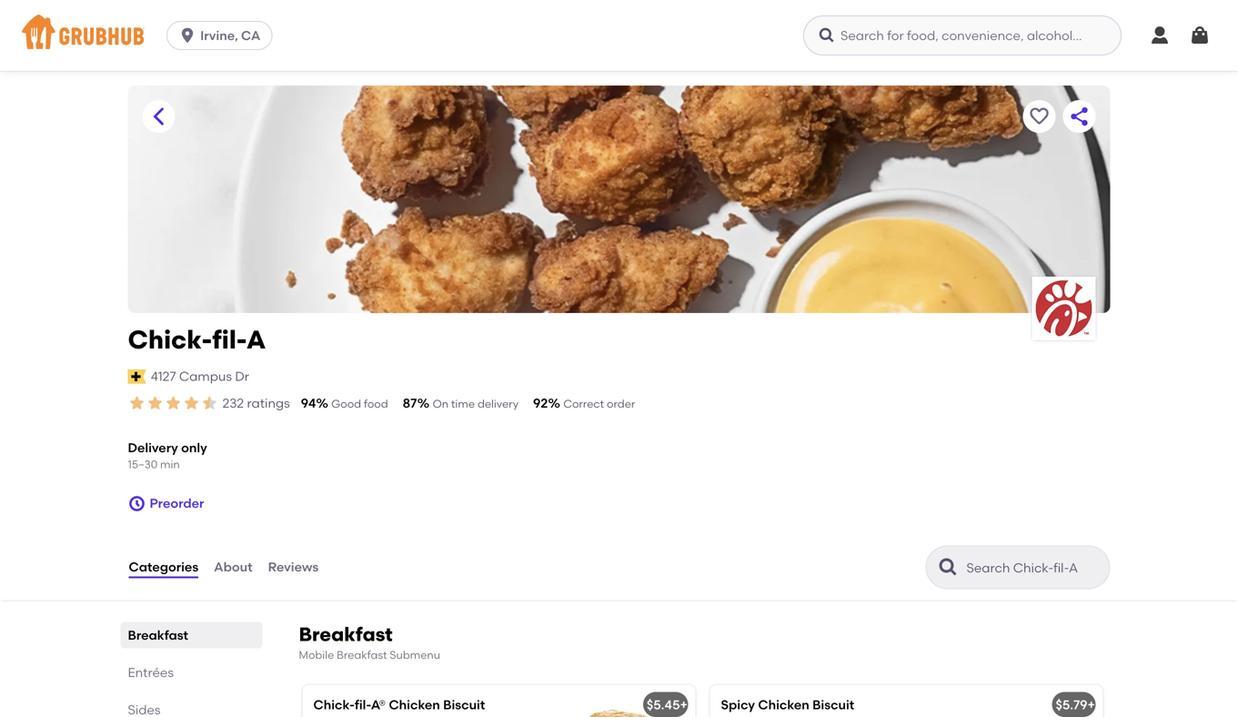 Task type: locate. For each thing, give the bounding box(es) containing it.
Search Chick-fil-A search field
[[965, 559, 1104, 576]]

Search for food, convenience, alcohol... search field
[[804, 15, 1122, 56]]

mobile
[[299, 648, 334, 661]]

1 horizontal spatial chick-
[[314, 697, 355, 713]]

1 horizontal spatial fil-
[[355, 697, 371, 713]]

svg image
[[818, 26, 836, 45], [128, 494, 146, 513]]

1 horizontal spatial biscuit
[[813, 697, 855, 713]]

2 biscuit from the left
[[813, 697, 855, 713]]

0 horizontal spatial chicken
[[389, 697, 440, 713]]

breakfast for breakfast mobile breakfast submenu
[[299, 623, 393, 646]]

svg image
[[1150, 25, 1171, 46], [1190, 25, 1211, 46], [178, 26, 197, 45]]

0 vertical spatial svg image
[[818, 26, 836, 45]]

chick-fil-a® chicken biscuit image
[[559, 685, 696, 717]]

0 horizontal spatial chick-
[[128, 324, 212, 355]]

a®
[[371, 697, 386, 713]]

chick-fil-a logo image
[[1033, 277, 1096, 340]]

food
[[364, 397, 388, 410]]

chick- left a®
[[314, 697, 355, 713]]

chick- up 4127
[[128, 324, 212, 355]]

2 + from the left
[[1088, 697, 1096, 713]]

breakfast up entrées
[[128, 627, 188, 643]]

1 + from the left
[[680, 697, 688, 713]]

chicken
[[389, 697, 440, 713], [759, 697, 810, 713]]

15–30
[[128, 458, 158, 471]]

1 vertical spatial fil-
[[355, 697, 371, 713]]

share icon image
[[1069, 106, 1091, 127]]

0 horizontal spatial svg image
[[128, 494, 146, 513]]

fil- for a
[[212, 324, 246, 355]]

correct order
[[564, 397, 636, 410]]

1 vertical spatial svg image
[[128, 494, 146, 513]]

on time delivery
[[433, 397, 519, 410]]

0 horizontal spatial +
[[680, 697, 688, 713]]

fil- up dr
[[212, 324, 246, 355]]

2 horizontal spatial svg image
[[1190, 25, 1211, 46]]

ca
[[241, 28, 261, 43]]

0 vertical spatial chick-
[[128, 324, 212, 355]]

delivery only 15–30 min
[[128, 440, 207, 471]]

about button
[[213, 535, 254, 600]]

0 vertical spatial fil-
[[212, 324, 246, 355]]

chicken right spicy
[[759, 697, 810, 713]]

spicy chicken biscuit
[[721, 697, 855, 713]]

0 horizontal spatial svg image
[[178, 26, 197, 45]]

1 horizontal spatial chicken
[[759, 697, 810, 713]]

irvine,
[[200, 28, 238, 43]]

1 vertical spatial chick-
[[314, 697, 355, 713]]

1 horizontal spatial +
[[1088, 697, 1096, 713]]

0 horizontal spatial fil-
[[212, 324, 246, 355]]

ratings
[[247, 395, 290, 411]]

breakfast right the 'mobile'
[[337, 648, 387, 661]]

1 horizontal spatial svg image
[[818, 26, 836, 45]]

breakfast
[[299, 623, 393, 646], [128, 627, 188, 643], [337, 648, 387, 661]]

preorder
[[150, 496, 204, 511]]

good
[[332, 397, 361, 410]]

fil- down breakfast mobile breakfast submenu
[[355, 697, 371, 713]]

svg image inside irvine, ca button
[[178, 26, 197, 45]]

breakfast up the 'mobile'
[[299, 623, 393, 646]]

biscuit
[[443, 697, 485, 713], [813, 697, 855, 713]]

preorder button
[[128, 487, 204, 520]]

94
[[301, 395, 316, 411]]

chick-fil-a
[[128, 324, 266, 355]]

star icon image
[[128, 394, 146, 412], [146, 394, 164, 412], [164, 394, 182, 412], [182, 394, 201, 412], [201, 394, 219, 412], [201, 394, 219, 412]]

min
[[160, 458, 180, 471]]

a
[[246, 324, 266, 355]]

fil-
[[212, 324, 246, 355], [355, 697, 371, 713]]

chick-
[[128, 324, 212, 355], [314, 697, 355, 713]]

subscription pass image
[[128, 369, 146, 384]]

fil- for a®
[[355, 697, 371, 713]]

0 horizontal spatial biscuit
[[443, 697, 485, 713]]

save this restaurant image
[[1029, 106, 1051, 127]]

+
[[680, 697, 688, 713], [1088, 697, 1096, 713]]

chicken right a®
[[389, 697, 440, 713]]



Task type: describe. For each thing, give the bounding box(es) containing it.
categories button
[[128, 535, 199, 600]]

chick- for chick-fil-a® chicken biscuit
[[314, 697, 355, 713]]

+ for $5.45
[[680, 697, 688, 713]]

dr
[[235, 369, 249, 384]]

4127 campus dr
[[151, 369, 249, 384]]

main navigation navigation
[[0, 0, 1239, 71]]

232
[[223, 395, 244, 411]]

only
[[181, 440, 207, 455]]

reviews
[[268, 559, 319, 575]]

about
[[214, 559, 253, 575]]

reviews button
[[267, 535, 320, 600]]

good food
[[332, 397, 388, 410]]

campus
[[179, 369, 232, 384]]

4127 campus dr button
[[150, 367, 250, 387]]

232 ratings
[[223, 395, 290, 411]]

breakfast mobile breakfast submenu
[[299, 623, 441, 661]]

87
[[403, 395, 417, 411]]

2 chicken from the left
[[759, 697, 810, 713]]

correct
[[564, 397, 604, 410]]

irvine, ca button
[[167, 21, 280, 50]]

categories
[[129, 559, 199, 575]]

1 horizontal spatial svg image
[[1150, 25, 1171, 46]]

breakfast for breakfast
[[128, 627, 188, 643]]

4127
[[151, 369, 176, 384]]

search icon image
[[938, 556, 960, 578]]

chick-fil-a® chicken biscuit
[[314, 697, 485, 713]]

time
[[451, 397, 475, 410]]

spicy
[[721, 697, 755, 713]]

92
[[533, 395, 548, 411]]

delivery
[[478, 397, 519, 410]]

save this restaurant button
[[1023, 100, 1056, 133]]

delivery
[[128, 440, 178, 455]]

$5.45
[[647, 697, 680, 713]]

caret left icon image
[[148, 106, 170, 127]]

+ for $5.79
[[1088, 697, 1096, 713]]

chick- for chick-fil-a
[[128, 324, 212, 355]]

$5.79 +
[[1056, 697, 1096, 713]]

order
[[607, 397, 636, 410]]

spicy chicken biscuit image
[[967, 685, 1104, 717]]

$5.45 +
[[647, 697, 688, 713]]

1 chicken from the left
[[389, 697, 440, 713]]

1 biscuit from the left
[[443, 697, 485, 713]]

irvine, ca
[[200, 28, 261, 43]]

svg image inside preorder button
[[128, 494, 146, 513]]

$5.79
[[1056, 697, 1088, 713]]

svg image inside main navigation navigation
[[818, 26, 836, 45]]

on
[[433, 397, 449, 410]]

entrées
[[128, 665, 174, 680]]

submenu
[[390, 648, 441, 661]]



Task type: vqa. For each thing, say whether or not it's contained in the screenshot.
the
no



